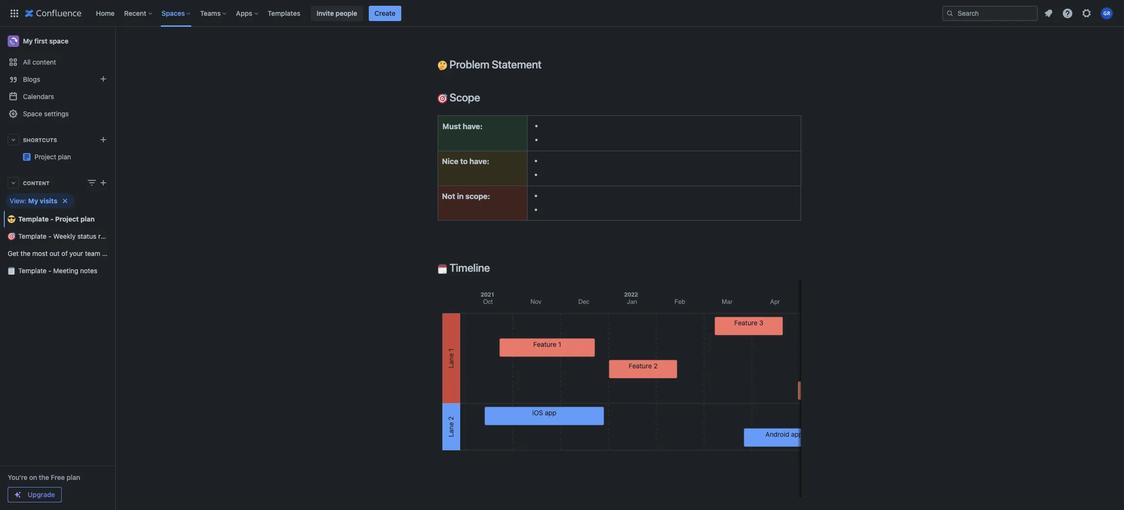 Task type: describe. For each thing, give the bounding box(es) containing it.
get the most out of your team space link
[[4, 245, 121, 262]]

shortcuts
[[23, 137, 57, 143]]

invite people
[[317, 9, 357, 17]]

view: my visits
[[10, 197, 57, 205]]

copy image for scope
[[479, 91, 491, 103]]

template for template - project plan
[[18, 215, 49, 223]]

spaces
[[162, 9, 185, 17]]

:sunglasses: image
[[8, 215, 15, 223]]

template - project plan
[[18, 215, 95, 223]]

view:
[[10, 197, 26, 205]]

blogs
[[23, 75, 40, 83]]

upgrade button
[[8, 488, 61, 502]]

get
[[8, 249, 19, 257]]

3
[[760, 319, 764, 327]]

teams button
[[197, 6, 230, 21]]

feature for feature 2
[[629, 362, 652, 370]]

ios
[[532, 409, 543, 417]]

1 vertical spatial have:
[[470, 157, 490, 166]]

:notepad_spiral: image
[[8, 267, 15, 275]]

must have:
[[443, 122, 483, 131]]

report
[[98, 232, 117, 240]]

weekly
[[53, 232, 76, 240]]

space
[[23, 110, 42, 118]]

visits
[[40, 197, 57, 205]]

template - weekly status report link
[[4, 228, 117, 245]]

app for ios app
[[545, 409, 557, 417]]

content
[[32, 58, 56, 66]]

my first space link
[[4, 32, 111, 51]]

meeting
[[53, 267, 78, 275]]

project plan link up change view image
[[4, 148, 148, 166]]

notification icon image
[[1043, 7, 1055, 19]]

home
[[96, 9, 115, 17]]

app for android app
[[791, 430, 803, 438]]

create a page image
[[98, 177, 109, 189]]

template - meeting notes link
[[4, 262, 111, 279]]

problem
[[450, 58, 490, 71]]

help icon image
[[1062, 7, 1074, 19]]

recent button
[[121, 6, 156, 21]]

search image
[[947, 9, 954, 17]]

:calendar_spiral: image
[[438, 264, 447, 274]]

1 horizontal spatial the
[[39, 473, 49, 481]]

blogs link
[[4, 71, 111, 88]]

nice
[[442, 157, 459, 166]]

home link
[[93, 6, 118, 21]]

statement
[[492, 58, 542, 71]]

all content link
[[4, 54, 111, 71]]

upgrade
[[28, 490, 55, 499]]

template - project plan link
[[4, 211, 111, 228]]

settings
[[44, 110, 69, 118]]

space element
[[0, 27, 148, 510]]

of
[[61, 249, 68, 257]]

lane 2
[[447, 417, 455, 437]]

scope
[[447, 91, 480, 104]]

appswitcher icon image
[[9, 7, 20, 19]]

to
[[460, 157, 468, 166]]

template - project plan image
[[23, 153, 31, 161]]

problem statement
[[447, 58, 542, 71]]

template for template - meeting notes
[[18, 267, 47, 275]]

all
[[23, 58, 31, 66]]

settings icon image
[[1081, 7, 1093, 19]]

apps
[[236, 9, 252, 17]]

feature 2
[[629, 362, 658, 370]]

content button
[[4, 174, 111, 191]]

- for project
[[50, 215, 54, 223]]

2 for feature 2
[[654, 362, 658, 370]]

feature 1
[[533, 340, 561, 349]]

banner containing home
[[0, 0, 1125, 27]]

notes
[[80, 267, 97, 275]]

0 vertical spatial my
[[23, 37, 33, 45]]

collapse sidebar image
[[104, 32, 125, 51]]

feature for feature 3
[[735, 319, 758, 327]]

create a blog image
[[98, 73, 109, 85]]

global element
[[6, 0, 941, 27]]

add shortcut image
[[98, 134, 109, 145]]

my first space
[[23, 37, 68, 45]]

invite
[[317, 9, 334, 17]]



Task type: vqa. For each thing, say whether or not it's contained in the screenshot.
bottom Template
yes



Task type: locate. For each thing, give the bounding box(es) containing it.
copy image for timeline
[[489, 262, 501, 273]]

the
[[21, 249, 31, 257], [39, 473, 49, 481]]

0 vertical spatial have:
[[463, 122, 483, 131]]

template down most
[[18, 267, 47, 275]]

template - meeting notes
[[18, 267, 97, 275]]

0 vertical spatial -
[[50, 215, 54, 223]]

1 vertical spatial feature
[[533, 340, 557, 349]]

my
[[23, 37, 33, 45], [28, 197, 38, 205]]

2 vertical spatial -
[[48, 267, 51, 275]]

app right ios
[[545, 409, 557, 417]]

:calendar_spiral: image
[[438, 264, 447, 274]]

2 horizontal spatial feature
[[735, 319, 758, 327]]

recent
[[124, 9, 146, 17]]

create
[[375, 9, 396, 17]]

calendars
[[23, 92, 54, 100]]

space
[[49, 37, 68, 45], [102, 249, 121, 257]]

my left first
[[23, 37, 33, 45]]

must
[[443, 122, 461, 131]]

1
[[558, 340, 561, 349], [447, 349, 455, 352]]

status
[[77, 232, 96, 240]]

you're on the free plan
[[8, 473, 80, 481]]

ios app
[[532, 409, 557, 417]]

scope:
[[466, 192, 490, 200]]

2 vertical spatial feature
[[629, 362, 652, 370]]

feature 3
[[735, 319, 764, 327]]

0 horizontal spatial the
[[21, 249, 31, 257]]

project plan
[[111, 149, 148, 157], [34, 153, 71, 161]]

Search field
[[943, 6, 1038, 21]]

banner
[[0, 0, 1125, 27]]

0 vertical spatial template
[[18, 215, 49, 223]]

template down view: my visits
[[18, 215, 49, 223]]

nice to have:
[[442, 157, 490, 166]]

the right "on"
[[39, 473, 49, 481]]

first
[[34, 37, 48, 45]]

1 vertical spatial -
[[48, 232, 51, 240]]

2 template from the top
[[18, 232, 47, 240]]

template up most
[[18, 232, 47, 240]]

3 template from the top
[[18, 267, 47, 275]]

1 horizontal spatial app
[[791, 430, 803, 438]]

have: right to
[[470, 157, 490, 166]]

1 vertical spatial my
[[28, 197, 38, 205]]

0 vertical spatial app
[[545, 409, 557, 417]]

you're
[[8, 473, 27, 481]]

not
[[442, 192, 455, 200]]

- down visits
[[50, 215, 54, 223]]

copy image
[[479, 91, 491, 103], [489, 262, 501, 273]]

get the most out of your team space
[[8, 249, 121, 257]]

0 vertical spatial feature
[[735, 319, 758, 327]]

template for template - weekly status report
[[18, 232, 47, 240]]

2 vertical spatial template
[[18, 267, 47, 275]]

- for weekly
[[48, 232, 51, 240]]

1 vertical spatial copy image
[[489, 262, 501, 273]]

lane for 1
[[447, 354, 455, 368]]

1 for feature 1
[[558, 340, 561, 349]]

have: right must
[[463, 122, 483, 131]]

:thinking: image
[[438, 61, 447, 70], [438, 61, 447, 70]]

0 horizontal spatial project plan
[[34, 153, 71, 161]]

0 horizontal spatial 2
[[447, 417, 455, 421]]

0 vertical spatial 2
[[654, 362, 658, 370]]

1 horizontal spatial feature
[[629, 362, 652, 370]]

apps button
[[233, 6, 262, 21]]

feature
[[735, 319, 758, 327], [533, 340, 557, 349], [629, 362, 652, 370]]

1 horizontal spatial project plan
[[111, 149, 148, 157]]

lane for 2
[[447, 422, 455, 437]]

0 vertical spatial copy image
[[479, 91, 491, 103]]

team
[[85, 249, 100, 257]]

out
[[50, 249, 60, 257]]

1 vertical spatial app
[[791, 430, 803, 438]]

template - weekly status report
[[18, 232, 117, 240]]

templates link
[[265, 6, 303, 21]]

1 vertical spatial space
[[102, 249, 121, 257]]

all content
[[23, 58, 56, 66]]

1 vertical spatial template
[[18, 232, 47, 240]]

lane 1
[[447, 349, 455, 368]]

spaces button
[[159, 6, 194, 21]]

clear view image
[[59, 195, 71, 207]]

2
[[654, 362, 658, 370], [447, 417, 455, 421]]

timeline
[[447, 261, 490, 274]]

0 vertical spatial lane
[[447, 354, 455, 368]]

space down 'report'
[[102, 249, 121, 257]]

plan
[[135, 149, 148, 157], [58, 153, 71, 161], [81, 215, 95, 223], [67, 473, 80, 481]]

your
[[69, 249, 83, 257]]

change view image
[[86, 177, 98, 189]]

1 horizontal spatial 1
[[558, 340, 561, 349]]

most
[[32, 249, 48, 257]]

calendars link
[[4, 88, 111, 105]]

free
[[51, 473, 65, 481]]

1 for lane 1
[[447, 349, 455, 352]]

feature for feature 1
[[533, 340, 557, 349]]

project plan link down shortcuts dropdown button
[[34, 153, 71, 161]]

1 vertical spatial 2
[[447, 417, 455, 421]]

lane
[[447, 354, 455, 368], [447, 422, 455, 437]]

2 lane from the top
[[447, 422, 455, 437]]

1 lane from the top
[[447, 354, 455, 368]]

0 horizontal spatial app
[[545, 409, 557, 417]]

1 vertical spatial lane
[[447, 422, 455, 437]]

2 for lane 2
[[447, 417, 455, 421]]

app
[[545, 409, 557, 417], [791, 430, 803, 438]]

my right view: on the top left
[[28, 197, 38, 205]]

app right android
[[791, 430, 803, 438]]

feature 4 image
[[799, 382, 877, 393]]

space settings link
[[4, 105, 111, 123]]

on
[[29, 473, 37, 481]]

0 horizontal spatial 1
[[447, 349, 455, 352]]

-
[[50, 215, 54, 223], [48, 232, 51, 240], [48, 267, 51, 275]]

space right first
[[49, 37, 68, 45]]

:dart: image
[[438, 94, 447, 103], [438, 94, 447, 103], [8, 233, 15, 240], [8, 233, 15, 240]]

android app
[[766, 430, 803, 438]]

1 vertical spatial the
[[39, 473, 49, 481]]

1 horizontal spatial space
[[102, 249, 121, 257]]

confluence image
[[25, 7, 82, 19], [25, 7, 82, 19]]

in
[[457, 192, 464, 200]]

shortcuts button
[[4, 131, 111, 148]]

content
[[23, 180, 50, 186]]

1 horizontal spatial 2
[[654, 362, 658, 370]]

people
[[336, 9, 357, 17]]

teams
[[200, 9, 221, 17]]

1 template from the top
[[18, 215, 49, 223]]

:notepad_spiral: image
[[8, 267, 15, 275]]

0 horizontal spatial feature
[[533, 340, 557, 349]]

:sunglasses: image
[[8, 215, 15, 223]]

- for meeting
[[48, 267, 51, 275]]

template
[[18, 215, 49, 223], [18, 232, 47, 240], [18, 267, 47, 275]]

0 horizontal spatial space
[[49, 37, 68, 45]]

the right get
[[21, 249, 31, 257]]

copy image
[[541, 58, 552, 70]]

0 vertical spatial space
[[49, 37, 68, 45]]

- left weekly
[[48, 232, 51, 240]]

android
[[766, 430, 790, 438]]

space settings
[[23, 110, 69, 118]]

invite people button
[[311, 6, 363, 21]]

0 vertical spatial the
[[21, 249, 31, 257]]

not in scope:
[[442, 192, 490, 200]]

premium image
[[14, 491, 22, 499]]

templates
[[268, 9, 300, 17]]

create link
[[369, 6, 401, 21]]

project
[[111, 149, 133, 157], [34, 153, 56, 161], [55, 215, 79, 223]]

- left meeting
[[48, 267, 51, 275]]



